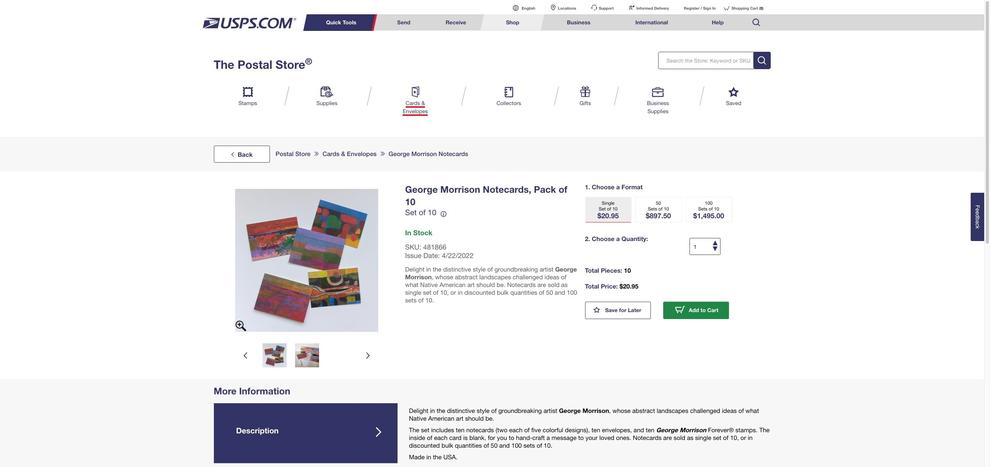 Task type: describe. For each thing, give the bounding box(es) containing it.
image of usps.com logo. image
[[202, 17, 296, 29]]

george morrison notecards image
[[235, 189, 378, 333]]

3  image from the left
[[579, 87, 592, 98]]

1  image from the left
[[241, 87, 255, 98]]



Task type: vqa. For each thing, say whether or not it's contained in the screenshot.
Pack inside the Priority Mail Flat Rate® Padded Envelope Pack of 10 12-1/2"(L) x 9-1/2"(W) $0.00
no



Task type: locate. For each thing, give the bounding box(es) containing it.
None number field
[[690, 239, 721, 256]]

Search the Store: Keyword or SKU text field
[[659, 52, 772, 69]]

2  image from the left
[[409, 87, 422, 98]]

2  image from the left
[[503, 87, 516, 98]]

4  image from the left
[[652, 87, 665, 98]]

 image
[[241, 87, 255, 98], [409, 87, 422, 98], [579, 87, 592, 98], [652, 87, 665, 98], [728, 87, 741, 98]]

 image
[[321, 87, 334, 98], [503, 87, 516, 98]]

5  image from the left
[[728, 87, 741, 98]]

1 horizontal spatial  image
[[503, 87, 516, 98]]

1  image from the left
[[321, 87, 334, 98]]

None submit
[[754, 52, 771, 69]]

0 horizontal spatial  image
[[321, 87, 334, 98]]

menu bar
[[308, 14, 772, 31]]

zoom image
[[235, 321, 247, 333]]



